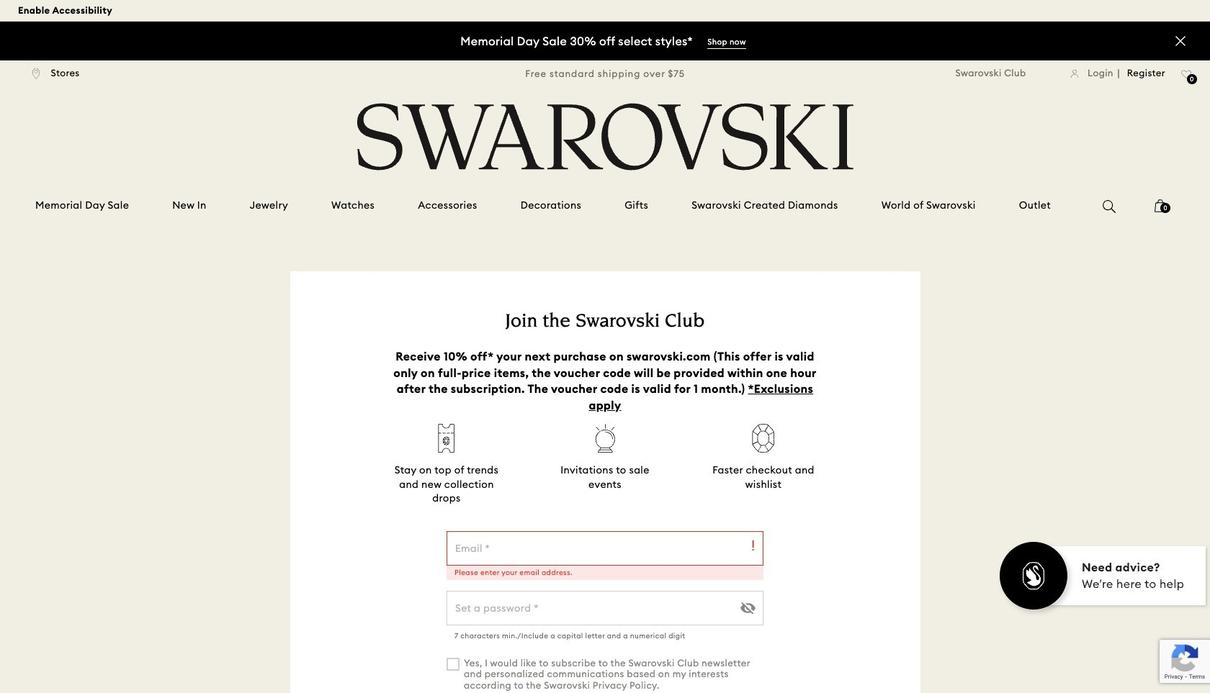 Task type: describe. For each thing, give the bounding box(es) containing it.
swarovski image
[[352, 103, 858, 171]]

cart-mobile image image
[[1155, 200, 1166, 212]]

left-locator image image
[[32, 67, 40, 80]]

live chat icon, click to open the live chat pane. image
[[998, 540, 1210, 618]]

Set a password * password field
[[447, 591, 763, 626]]

search image image
[[1103, 200, 1116, 213]]



Task type: vqa. For each thing, say whether or not it's contained in the screenshot.
Email * email field
yes



Task type: locate. For each thing, give the bounding box(es) containing it.
None checkbox
[[447, 658, 460, 671]]

left-wishlist image image
[[1181, 70, 1192, 79]]

benefit vip image
[[745, 424, 782, 453]]

benefit collection image
[[590, 424, 620, 453]]

benefit pre-sale image
[[431, 424, 462, 453]]

left login image
[[1071, 69, 1079, 78]]

Email * email field
[[447, 531, 763, 566]]



